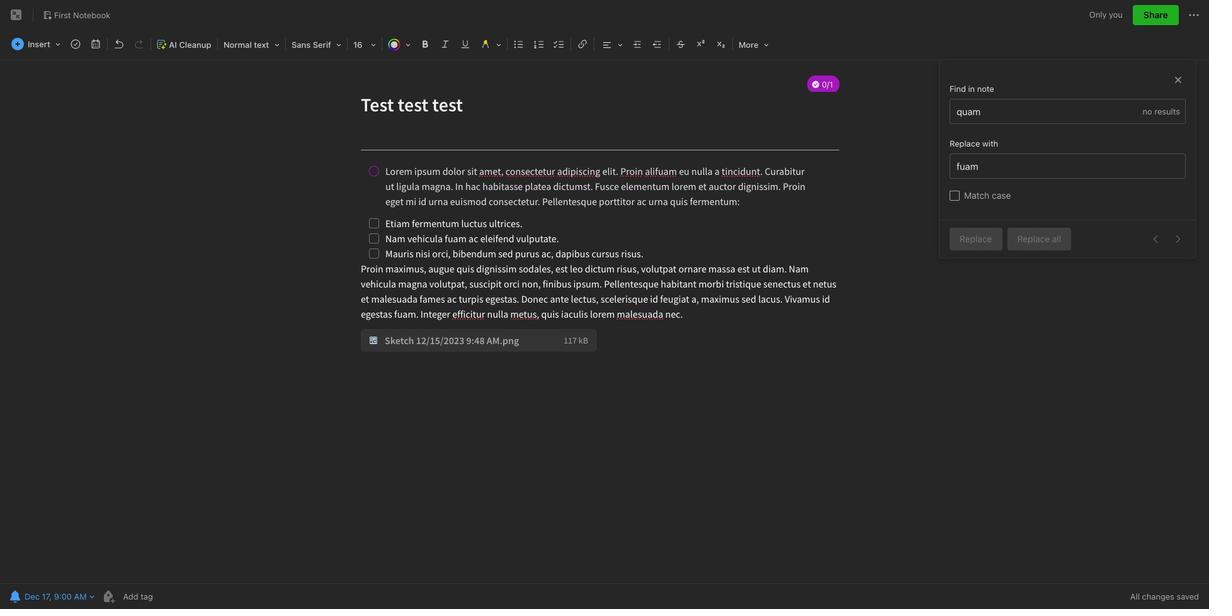 Task type: locate. For each thing, give the bounding box(es) containing it.
add tag image
[[101, 590, 116, 605]]

task image
[[67, 35, 84, 53]]

17,
[[42, 592, 52, 602]]

Note Editor text field
[[0, 60, 1210, 584]]

underline image
[[457, 35, 474, 53]]

Find in note text field
[[956, 100, 1143, 123]]

replace inside button
[[960, 234, 993, 244]]

More field
[[735, 35, 773, 54]]

replace down match
[[960, 234, 993, 244]]

all
[[1131, 592, 1140, 602]]

in
[[969, 84, 975, 94]]

changes
[[1143, 592, 1175, 602]]

Font family field
[[287, 35, 346, 54]]

replace inside button
[[1018, 234, 1050, 244]]

share button
[[1133, 5, 1179, 25]]

with
[[983, 139, 999, 149]]

Font color field
[[384, 35, 415, 54]]

italic image
[[437, 35, 454, 53]]

Highlight field
[[476, 35, 506, 54]]

cleanup
[[179, 40, 211, 50]]

replace left all in the right top of the page
[[1018, 234, 1050, 244]]

serif
[[313, 40, 331, 50]]

replace all
[[1018, 234, 1062, 244]]

results
[[1155, 106, 1181, 117]]

dec
[[25, 592, 40, 602]]

insert link image
[[574, 35, 592, 53]]

Heading level field
[[219, 35, 284, 54]]

bold image
[[416, 35, 434, 53]]

replace left with
[[950, 139, 981, 149]]

first notebook
[[54, 10, 110, 20]]

Edit reminder field
[[6, 588, 95, 606]]

normal
[[224, 40, 252, 50]]

calendar event image
[[87, 35, 105, 53]]

16
[[353, 40, 363, 50]]

dec 17, 9:00 am
[[25, 592, 87, 602]]

note window element
[[0, 0, 1210, 610]]

checklist image
[[551, 35, 568, 53]]

Alignment field
[[596, 35, 628, 54]]

indent image
[[629, 35, 646, 53]]

replace
[[950, 139, 981, 149], [960, 234, 993, 244], [1018, 234, 1050, 244]]

sans
[[292, 40, 311, 50]]

close image
[[1173, 74, 1185, 86]]

more
[[739, 40, 759, 50]]

first notebook button
[[38, 6, 115, 24]]

replace with
[[950, 139, 999, 149]]



Task type: vqa. For each thing, say whether or not it's contained in the screenshot.
Replace all button
yes



Task type: describe. For each thing, give the bounding box(es) containing it.
replace for replace
[[960, 234, 993, 244]]

insert
[[28, 39, 50, 49]]

strikethrough image
[[672, 35, 690, 53]]

outdent image
[[649, 35, 667, 53]]

replace all button
[[1008, 228, 1072, 251]]

saved
[[1177, 592, 1200, 602]]

dec 17, 9:00 am button
[[6, 588, 88, 606]]

subscript image
[[713, 35, 730, 53]]

ai cleanup
[[169, 40, 211, 50]]

collapse note image
[[9, 8, 24, 23]]

note
[[978, 84, 995, 94]]

sans serif
[[292, 40, 331, 50]]

bulleted list image
[[510, 35, 528, 53]]

only
[[1090, 10, 1107, 20]]

case
[[992, 190, 1011, 201]]

find
[[950, 84, 966, 94]]

normal text
[[224, 40, 269, 50]]

replace for replace all
[[1018, 234, 1050, 244]]

text
[[254, 40, 269, 50]]

Add tag field
[[122, 592, 216, 603]]

Replace with text field
[[956, 154, 1181, 178]]

all changes saved
[[1131, 592, 1200, 602]]

notebook
[[73, 10, 110, 20]]

no
[[1143, 106, 1153, 117]]

match case
[[965, 190, 1011, 201]]

more actions image
[[1187, 8, 1202, 23]]

ai cleanup button
[[152, 35, 216, 54]]

replace button
[[950, 228, 1003, 251]]

Insert field
[[8, 35, 65, 53]]

first
[[54, 10, 71, 20]]

Font size field
[[349, 35, 381, 54]]

match
[[965, 190, 990, 201]]

no results
[[1143, 106, 1181, 117]]

ai
[[169, 40, 177, 50]]

all
[[1053, 234, 1062, 244]]

9:00
[[54, 592, 72, 602]]

replace for replace with
[[950, 139, 981, 149]]

share
[[1144, 9, 1169, 20]]

find in note
[[950, 84, 995, 94]]

am
[[74, 592, 87, 602]]

superscript image
[[692, 35, 710, 53]]

numbered list image
[[530, 35, 548, 53]]

More actions field
[[1187, 5, 1202, 25]]

only you
[[1090, 10, 1123, 20]]

Match case checkbox
[[950, 191, 960, 201]]

undo image
[[110, 35, 128, 53]]

you
[[1110, 10, 1123, 20]]



